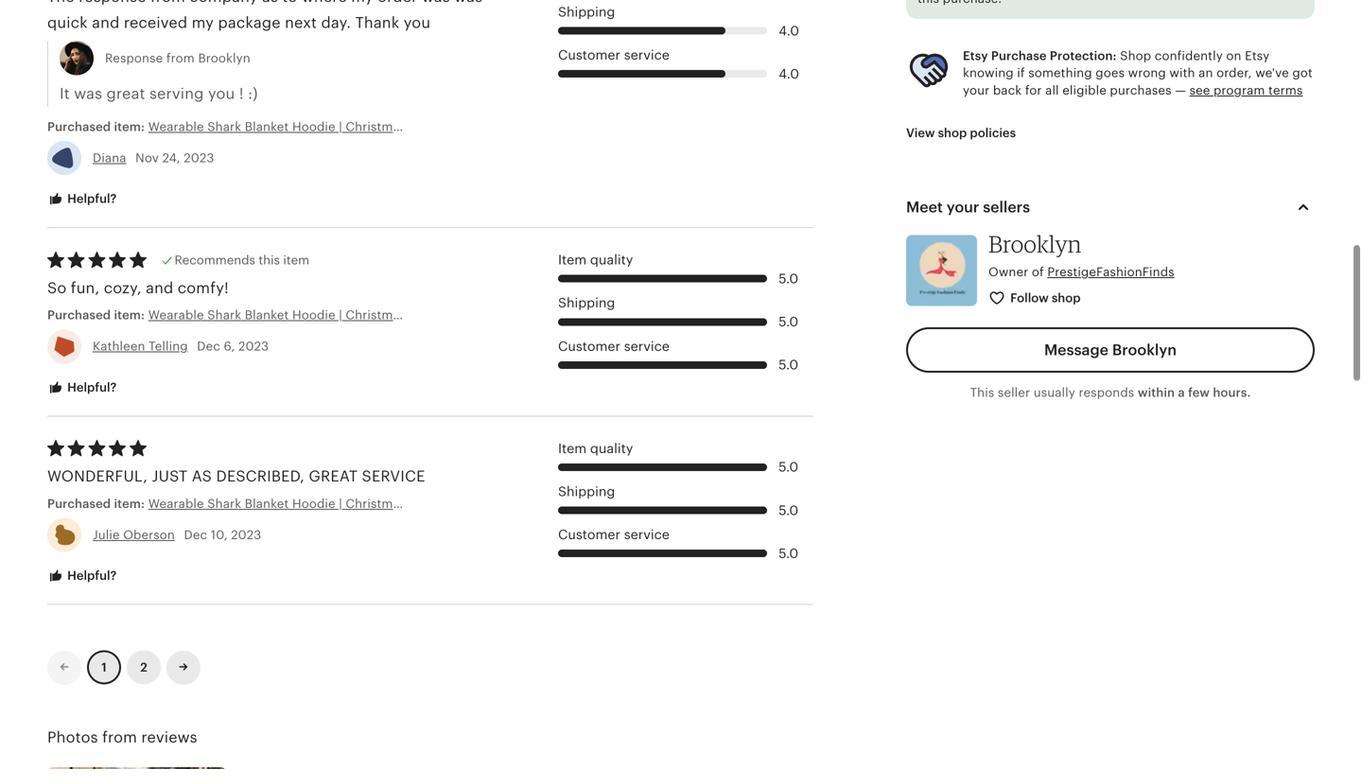 Task type: vqa. For each thing, say whether or not it's contained in the screenshot.
White Himalayas Flower With Leaf String Lights For Patio,Wedding,Party And Decoration, Fairy Lights image
no



Task type: locate. For each thing, give the bounding box(es) containing it.
brooklyn up !
[[198, 51, 251, 65]]

2023
[[184, 151, 214, 165], [239, 339, 269, 354], [231, 528, 262, 542]]

shop inside button
[[938, 126, 967, 140]]

1 5.0 from the top
[[779, 271, 799, 286]]

order
[[378, 0, 418, 5]]

you
[[404, 14, 431, 31], [208, 85, 235, 102]]

seller
[[998, 386, 1031, 400]]

dec left 10, at the bottom of the page
[[184, 528, 207, 542]]

2 item quality from the top
[[558, 441, 633, 456]]

0 vertical spatial helpful?
[[64, 192, 117, 206]]

2 item from the top
[[558, 441, 587, 456]]

2 helpful? button from the top
[[33, 370, 131, 405]]

item:
[[114, 120, 145, 134], [114, 308, 145, 322], [114, 497, 145, 511]]

helpful? button down julie
[[33, 559, 131, 594]]

item quality for so fun, cozy, and comfy!
[[558, 253, 633, 267]]

2 4.0 from the top
[[779, 67, 800, 81]]

!
[[239, 85, 244, 102]]

purchased
[[47, 120, 111, 134], [47, 308, 111, 322], [47, 497, 111, 511]]

service for so fun, cozy, and comfy!
[[624, 339, 670, 354]]

and down response
[[92, 14, 120, 31]]

2
[[140, 661, 147, 675]]

follow shop button
[[975, 281, 1097, 316]]

within
[[1138, 386, 1176, 400]]

diana nov 24, 2023
[[93, 151, 214, 165]]

1 item: from the top
[[114, 120, 145, 134]]

1 item quality from the top
[[558, 253, 633, 267]]

2023 for and
[[239, 339, 269, 354]]

2 vertical spatial brooklyn
[[1113, 342, 1177, 359]]

and inside the response from company as to where my order was was quick and received my package  next day. thank you
[[92, 14, 120, 31]]

1 purchased item: from the top
[[47, 120, 148, 134]]

2 vertical spatial helpful? button
[[33, 559, 131, 594]]

from for reviews
[[102, 729, 137, 746]]

0 horizontal spatial brooklyn
[[198, 51, 251, 65]]

3 purchased item: from the top
[[47, 497, 148, 511]]

1 vertical spatial purchased
[[47, 308, 111, 322]]

customer service
[[558, 48, 670, 63], [558, 339, 670, 354], [558, 528, 670, 542]]

1 etsy from the left
[[963, 49, 989, 63]]

1 vertical spatial shop
[[1052, 291, 1081, 305]]

0 vertical spatial purchased item:
[[47, 120, 148, 134]]

0 vertical spatial customer
[[558, 48, 621, 63]]

4.0 for shipping
[[779, 23, 800, 38]]

1 vertical spatial helpful? button
[[33, 370, 131, 405]]

helpful? button
[[33, 182, 131, 217], [33, 370, 131, 405], [33, 559, 131, 594]]

0 horizontal spatial my
[[192, 14, 214, 31]]

of
[[1032, 265, 1045, 279]]

0 vertical spatial item:
[[114, 120, 145, 134]]

0 vertical spatial 4.0
[[779, 23, 800, 38]]

3 customer from the top
[[558, 528, 621, 542]]

item
[[558, 253, 587, 267], [558, 441, 587, 456]]

1 vertical spatial helpful?
[[64, 380, 117, 394]]

we've
[[1256, 66, 1290, 80]]

from up received
[[150, 0, 185, 5]]

etsy up we've
[[1246, 49, 1270, 63]]

item: down the cozy,
[[114, 308, 145, 322]]

your
[[963, 83, 990, 97], [947, 199, 980, 216]]

1 horizontal spatial brooklyn
[[989, 230, 1082, 258]]

4 5.0 from the top
[[779, 460, 799, 475]]

1 vertical spatial item
[[558, 441, 587, 456]]

1 vertical spatial 2023
[[239, 339, 269, 354]]

wrong
[[1129, 66, 1167, 80]]

from right photos
[[102, 729, 137, 746]]

customer
[[558, 48, 621, 63], [558, 339, 621, 354], [558, 528, 621, 542]]

2 shipping from the top
[[558, 296, 615, 311]]

3 helpful? from the top
[[64, 569, 117, 583]]

2 service from the top
[[624, 339, 670, 354]]

6 5.0 from the top
[[779, 546, 799, 561]]

with
[[1170, 66, 1196, 80]]

dec for and
[[197, 339, 220, 354]]

my down company
[[192, 14, 214, 31]]

0 vertical spatial service
[[624, 48, 670, 63]]

2 etsy from the left
[[1246, 49, 1270, 63]]

0 vertical spatial your
[[963, 83, 990, 97]]

where
[[302, 0, 347, 5]]

5.0
[[779, 271, 799, 286], [779, 315, 799, 329], [779, 358, 799, 372], [779, 460, 799, 475], [779, 503, 799, 518], [779, 546, 799, 561]]

etsy
[[963, 49, 989, 63], [1246, 49, 1270, 63]]

service
[[624, 48, 670, 63], [624, 339, 670, 354], [624, 528, 670, 542]]

back
[[994, 83, 1022, 97]]

3 item: from the top
[[114, 497, 145, 511]]

3 service from the top
[[624, 528, 670, 542]]

2 vertical spatial customer service
[[558, 528, 670, 542]]

shipping for so fun, cozy, and comfy!
[[558, 296, 615, 311]]

item: down great
[[114, 120, 145, 134]]

shop right view
[[938, 126, 967, 140]]

2 customer from the top
[[558, 339, 621, 354]]

fun,
[[71, 280, 100, 297]]

2 vertical spatial item:
[[114, 497, 145, 511]]

2023 for described,
[[231, 528, 262, 542]]

1 vertical spatial from
[[166, 51, 195, 65]]

3 customer service from the top
[[558, 528, 670, 542]]

0 vertical spatial shop
[[938, 126, 967, 140]]

0 horizontal spatial etsy
[[963, 49, 989, 63]]

2 vertical spatial purchased item:
[[47, 497, 148, 511]]

package
[[218, 14, 281, 31]]

2 vertical spatial from
[[102, 729, 137, 746]]

1 vertical spatial dec
[[184, 528, 207, 542]]

photos
[[47, 729, 98, 746]]

item quality for wonderful, just as described, great service
[[558, 441, 633, 456]]

1 horizontal spatial my
[[351, 0, 374, 5]]

1 helpful? button from the top
[[33, 182, 131, 217]]

1 vertical spatial item quality
[[558, 441, 633, 456]]

0 vertical spatial customer service
[[558, 48, 670, 63]]

1 vertical spatial brooklyn
[[989, 230, 1082, 258]]

1 item from the top
[[558, 253, 587, 267]]

you down order
[[404, 14, 431, 31]]

0 vertical spatial helpful? button
[[33, 182, 131, 217]]

1 4.0 from the top
[[779, 23, 800, 38]]

0 horizontal spatial was
[[74, 85, 102, 102]]

got
[[1293, 66, 1313, 80]]

2 vertical spatial customer
[[558, 528, 621, 542]]

helpful? down kathleen
[[64, 380, 117, 394]]

brooklyn
[[198, 51, 251, 65], [989, 230, 1082, 258], [1113, 342, 1177, 359]]

1 horizontal spatial you
[[404, 14, 431, 31]]

0 horizontal spatial shop
[[938, 126, 967, 140]]

purchased down wonderful, on the left of page
[[47, 497, 111, 511]]

2 vertical spatial service
[[624, 528, 670, 542]]

customer service for so fun, cozy, and comfy!
[[558, 339, 670, 354]]

1 vertical spatial 4.0
[[779, 67, 800, 81]]

3 purchased from the top
[[47, 497, 111, 511]]

2 horizontal spatial brooklyn
[[1113, 342, 1177, 359]]

10,
[[211, 528, 228, 542]]

from up serving
[[166, 51, 195, 65]]

protection:
[[1050, 49, 1117, 63]]

helpful? for so
[[64, 380, 117, 394]]

1 vertical spatial customer service
[[558, 339, 670, 354]]

the
[[47, 0, 74, 5]]

received
[[124, 14, 188, 31]]

2 vertical spatial shipping
[[558, 485, 615, 499]]

quality for so fun, cozy, and comfy!
[[590, 253, 633, 267]]

your right meet
[[947, 199, 980, 216]]

0 vertical spatial from
[[150, 0, 185, 5]]

quality for wonderful, just as described, great service
[[590, 441, 633, 456]]

purchased for so
[[47, 308, 111, 322]]

and right the cozy,
[[146, 280, 174, 297]]

1 vertical spatial shipping
[[558, 296, 615, 311]]

julie oberson link
[[93, 528, 175, 542]]

dec left '6,'
[[197, 339, 220, 354]]

so
[[47, 280, 67, 297]]

0 horizontal spatial you
[[208, 85, 235, 102]]

it was great serving you ! :)
[[60, 85, 258, 102]]

0 vertical spatial you
[[404, 14, 431, 31]]

item: up julie oberson link
[[114, 497, 145, 511]]

1 horizontal spatial shop
[[1052, 291, 1081, 305]]

1 vertical spatial purchased item:
[[47, 308, 148, 322]]

2 vertical spatial purchased
[[47, 497, 111, 511]]

shop inside button
[[1052, 291, 1081, 305]]

just
[[152, 468, 188, 485]]

2 vertical spatial helpful?
[[64, 569, 117, 583]]

meet
[[907, 199, 943, 216]]

few
[[1189, 386, 1210, 400]]

program
[[1214, 83, 1266, 97]]

brooklyn up "of"
[[989, 230, 1082, 258]]

diana
[[93, 151, 126, 165]]

service for wonderful, just as described, great service
[[624, 528, 670, 542]]

your down knowing
[[963, 83, 990, 97]]

purchased item: down fun,
[[47, 308, 148, 322]]

1 vertical spatial customer
[[558, 339, 621, 354]]

2023 right 10, at the bottom of the page
[[231, 528, 262, 542]]

0 vertical spatial shipping
[[558, 5, 615, 19]]

2 purchased from the top
[[47, 308, 111, 322]]

0 vertical spatial dec
[[197, 339, 220, 354]]

0 vertical spatial my
[[351, 0, 374, 5]]

1 vertical spatial your
[[947, 199, 980, 216]]

2023 right 24,
[[184, 151, 214, 165]]

purchased item:
[[47, 120, 148, 134], [47, 308, 148, 322], [47, 497, 148, 511]]

1 horizontal spatial etsy
[[1246, 49, 1270, 63]]

2023 right '6,'
[[239, 339, 269, 354]]

5 5.0 from the top
[[779, 503, 799, 518]]

an
[[1199, 66, 1214, 80]]

brooklyn up within
[[1113, 342, 1177, 359]]

helpful? down diana link
[[64, 192, 117, 206]]

helpful? button down diana
[[33, 182, 131, 217]]

0 vertical spatial purchased
[[47, 120, 111, 134]]

see
[[1190, 83, 1211, 97]]

helpful? for wonderful,
[[64, 569, 117, 583]]

0 vertical spatial 2023
[[184, 151, 214, 165]]

purchases
[[1110, 83, 1172, 97]]

quick
[[47, 14, 88, 31]]

you left !
[[208, 85, 235, 102]]

your inside dropdown button
[[947, 199, 980, 216]]

response
[[79, 0, 146, 5]]

1 purchased from the top
[[47, 120, 111, 134]]

0 vertical spatial item quality
[[558, 253, 633, 267]]

shop for follow
[[1052, 291, 1081, 305]]

etsy up knowing
[[963, 49, 989, 63]]

my
[[351, 0, 374, 5], [192, 14, 214, 31]]

2 vertical spatial 2023
[[231, 528, 262, 542]]

policies
[[970, 126, 1016, 140]]

1 horizontal spatial was
[[422, 0, 450, 5]]

purchased item: down wonderful, on the left of page
[[47, 497, 148, 511]]

0 vertical spatial quality
[[590, 253, 633, 267]]

helpful? button for so
[[33, 370, 131, 405]]

helpful? down julie
[[64, 569, 117, 583]]

view shop policies
[[907, 126, 1016, 140]]

prestigefashionfinds
[[1048, 265, 1175, 279]]

purchased down fun,
[[47, 308, 111, 322]]

from inside the response from company as to where my order was was quick and received my package  next day. thank you
[[150, 0, 185, 5]]

purchased item: up diana
[[47, 120, 148, 134]]

2 helpful? from the top
[[64, 380, 117, 394]]

1 vertical spatial quality
[[590, 441, 633, 456]]

purchased down it at the left
[[47, 120, 111, 134]]

as
[[192, 468, 212, 485]]

0 vertical spatial and
[[92, 14, 120, 31]]

great
[[309, 468, 358, 485]]

3 shipping from the top
[[558, 485, 615, 499]]

customer service for wonderful, just as described, great service
[[558, 528, 670, 542]]

0 vertical spatial item
[[558, 253, 587, 267]]

helpful? button down kathleen
[[33, 370, 131, 405]]

shipping
[[558, 5, 615, 19], [558, 296, 615, 311], [558, 485, 615, 499]]

item quality
[[558, 253, 633, 267], [558, 441, 633, 456]]

1 shipping from the top
[[558, 5, 615, 19]]

0 horizontal spatial and
[[92, 14, 120, 31]]

my up the thank
[[351, 0, 374, 5]]

diana link
[[93, 151, 126, 165]]

2 quality from the top
[[590, 441, 633, 456]]

follow
[[1011, 291, 1049, 305]]

julie
[[93, 528, 120, 542]]

2 customer service from the top
[[558, 339, 670, 354]]

2 purchased item: from the top
[[47, 308, 148, 322]]

purchased for wonderful,
[[47, 497, 111, 511]]

shop right follow
[[1052, 291, 1081, 305]]

2 item: from the top
[[114, 308, 145, 322]]

reviews
[[141, 729, 197, 746]]

etsy inside "shop confidently on etsy knowing if something goes wrong with an order, we've got your back for all eligible purchases —"
[[1246, 49, 1270, 63]]

1 vertical spatial item:
[[114, 308, 145, 322]]

day.
[[321, 14, 351, 31]]

3 helpful? button from the top
[[33, 559, 131, 594]]

knowing
[[963, 66, 1014, 80]]

1 vertical spatial and
[[146, 280, 174, 297]]

1 vertical spatial service
[[624, 339, 670, 354]]

brooklyn inside button
[[1113, 342, 1177, 359]]

wonderful, just as described, great service
[[47, 468, 425, 485]]

so fun, cozy, and comfy!
[[47, 280, 229, 297]]

1 quality from the top
[[590, 253, 633, 267]]



Task type: describe. For each thing, give the bounding box(es) containing it.
meet your sellers
[[907, 199, 1031, 216]]

message
[[1045, 342, 1109, 359]]

1 link
[[87, 651, 121, 685]]

hours.
[[1214, 386, 1252, 400]]

telling
[[149, 339, 188, 354]]

as
[[262, 0, 278, 5]]

message brooklyn button
[[907, 327, 1315, 373]]

see program terms
[[1190, 83, 1304, 97]]

nov
[[135, 151, 159, 165]]

customer for wonderful, just as described, great service
[[558, 528, 621, 542]]

prestigefashionfinds link
[[1048, 265, 1175, 279]]

usually
[[1034, 386, 1076, 400]]

response from brooklyn
[[105, 51, 251, 65]]

meet your sellers button
[[890, 184, 1332, 230]]

next
[[285, 14, 317, 31]]

1 horizontal spatial and
[[146, 280, 174, 297]]

3 5.0 from the top
[[779, 358, 799, 372]]

something
[[1029, 66, 1093, 80]]

item
[[283, 253, 310, 267]]

1 customer service from the top
[[558, 48, 670, 63]]

1 service from the top
[[624, 48, 670, 63]]

wonderful,
[[47, 468, 148, 485]]

owner
[[989, 265, 1029, 279]]

2 horizontal spatial was
[[454, 0, 483, 5]]

response
[[105, 51, 163, 65]]

described,
[[216, 468, 305, 485]]

2 5.0 from the top
[[779, 315, 799, 329]]

sellers
[[983, 199, 1031, 216]]

item: for just
[[114, 497, 145, 511]]

helpful? button for wonderful,
[[33, 559, 131, 594]]

to
[[282, 0, 298, 5]]

confidently
[[1155, 49, 1224, 63]]

comfy!
[[178, 280, 229, 297]]

recommends
[[175, 253, 255, 267]]

brooklyn image
[[907, 235, 978, 306]]

all
[[1046, 83, 1060, 97]]

1 vertical spatial my
[[192, 14, 214, 31]]

it
[[60, 85, 70, 102]]

from for brooklyn
[[166, 51, 195, 65]]

purchased item: for fun,
[[47, 308, 148, 322]]

6,
[[224, 339, 235, 354]]

responds
[[1079, 386, 1135, 400]]

if
[[1018, 66, 1026, 80]]

message brooklyn
[[1045, 342, 1177, 359]]

recommends this item
[[175, 253, 310, 267]]

goes
[[1096, 66, 1125, 80]]

1 customer from the top
[[558, 48, 621, 63]]

shop for view
[[938, 126, 967, 140]]

kathleen
[[93, 339, 145, 354]]

a
[[1179, 386, 1186, 400]]

dec for described,
[[184, 528, 207, 542]]

this
[[971, 386, 995, 400]]

kathleen telling link
[[93, 339, 188, 354]]

view shop policies button
[[892, 116, 1031, 150]]

follow shop
[[1011, 291, 1081, 305]]

this
[[259, 253, 280, 267]]

you inside the response from company as to where my order was was quick and received my package  next day. thank you
[[404, 14, 431, 31]]

service
[[362, 468, 425, 485]]

shop
[[1121, 49, 1152, 63]]

kathleen telling dec 6, 2023
[[93, 339, 269, 354]]

order,
[[1217, 66, 1253, 80]]

2 link
[[127, 651, 161, 685]]

photos from reviews
[[47, 729, 197, 746]]

oberson
[[123, 528, 175, 542]]

purchased item: for just
[[47, 497, 148, 511]]

—
[[1176, 83, 1187, 97]]

eligible
[[1063, 83, 1107, 97]]

etsy purchase protection:
[[963, 49, 1117, 63]]

brooklyn inside brooklyn owner of prestigefashionfinds
[[989, 230, 1082, 258]]

the response from company as to where my order was was quick and received my package  next day. thank you
[[47, 0, 483, 31]]

your inside "shop confidently on etsy knowing if something goes wrong with an order, we've got your back for all eligible purchases —"
[[963, 83, 990, 97]]

shipping for wonderful, just as described, great service
[[558, 485, 615, 499]]

1 vertical spatial you
[[208, 85, 235, 102]]

terms
[[1269, 83, 1304, 97]]

company
[[190, 0, 258, 5]]

serving
[[150, 85, 204, 102]]

24,
[[162, 151, 181, 165]]

view
[[907, 126, 935, 140]]

see program terms link
[[1190, 83, 1304, 97]]

on
[[1227, 49, 1242, 63]]

1
[[101, 661, 107, 675]]

customer for so fun, cozy, and comfy!
[[558, 339, 621, 354]]

item for so fun, cozy, and comfy!
[[558, 253, 587, 267]]

item: for fun,
[[114, 308, 145, 322]]

this seller usually responds within a few hours.
[[971, 386, 1252, 400]]

4.0 for customer service
[[779, 67, 800, 81]]

item for wonderful, just as described, great service
[[558, 441, 587, 456]]

0 vertical spatial brooklyn
[[198, 51, 251, 65]]

thank
[[355, 14, 400, 31]]

cozy,
[[104, 280, 142, 297]]

great
[[106, 85, 145, 102]]

brooklyn owner of prestigefashionfinds
[[989, 230, 1175, 279]]

1 helpful? from the top
[[64, 192, 117, 206]]



